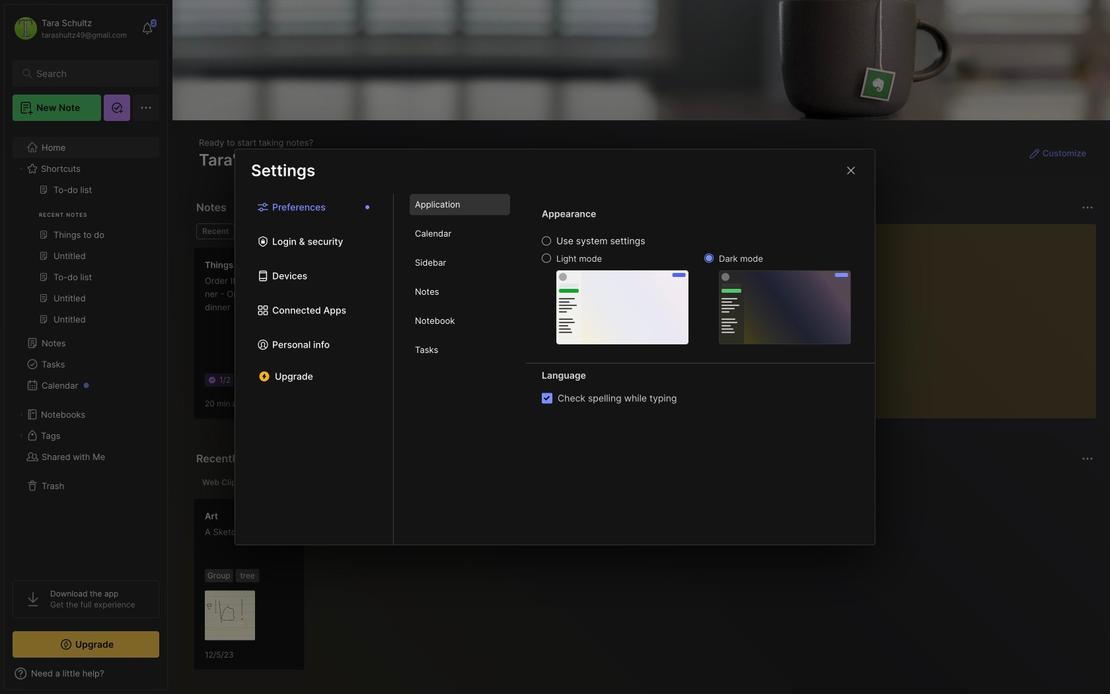 Task type: describe. For each thing, give the bounding box(es) containing it.
Search text field
[[36, 67, 142, 80]]

tree inside 'main' element
[[5, 129, 167, 568]]

expand notebooks image
[[17, 410, 25, 418]]

expand tags image
[[17, 432, 25, 440]]



Task type: vqa. For each thing, say whether or not it's contained in the screenshot.
Sort Options 'image'
no



Task type: locate. For each thing, give the bounding box(es) containing it.
main element
[[0, 0, 172, 694]]

none search field inside 'main' element
[[36, 65, 142, 81]]

close image
[[843, 163, 859, 178]]

option group
[[542, 235, 851, 344]]

tab list
[[235, 194, 394, 545], [394, 194, 526, 545], [196, 223, 786, 239], [196, 475, 1092, 490]]

group inside tree
[[13, 179, 159, 338]]

Start writing… text field
[[818, 224, 1096, 408]]

group
[[13, 179, 159, 338]]

None checkbox
[[542, 393, 553, 404]]

thumbnail image
[[205, 590, 255, 641]]

tree
[[5, 129, 167, 568]]

row group
[[194, 247, 1111, 427]]

None radio
[[542, 236, 551, 246], [705, 253, 714, 263], [542, 236, 551, 246], [705, 253, 714, 263]]

tab
[[410, 194, 510, 215], [410, 223, 510, 244], [196, 223, 235, 239], [240, 223, 294, 239], [410, 252, 510, 273], [410, 281, 510, 302], [410, 310, 510, 331], [410, 339, 510, 361], [196, 475, 247, 490], [252, 475, 292, 490]]

None radio
[[542, 253, 551, 263]]

None search field
[[36, 65, 142, 81]]



